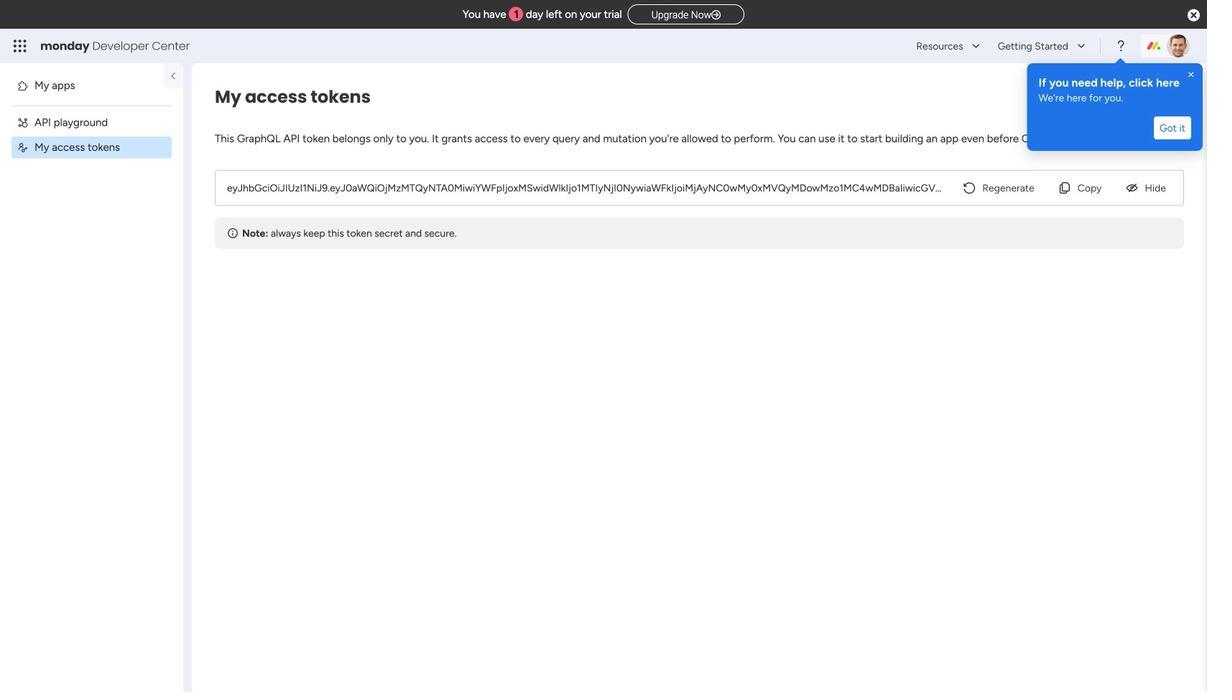 Task type: locate. For each thing, give the bounding box(es) containing it.
heading
[[1039, 75, 1192, 91]]

select product image
[[13, 39, 27, 53]]

close image
[[1186, 69, 1198, 81]]

dapulse rightstroke image
[[712, 10, 721, 20]]

dapulse close image
[[1188, 8, 1201, 23]]



Task type: vqa. For each thing, say whether or not it's contained in the screenshot.
the Help image
yes



Task type: describe. For each thing, give the bounding box(es) containing it.
help image
[[1114, 39, 1129, 53]]

terry turtle image
[[1168, 35, 1191, 58]]



